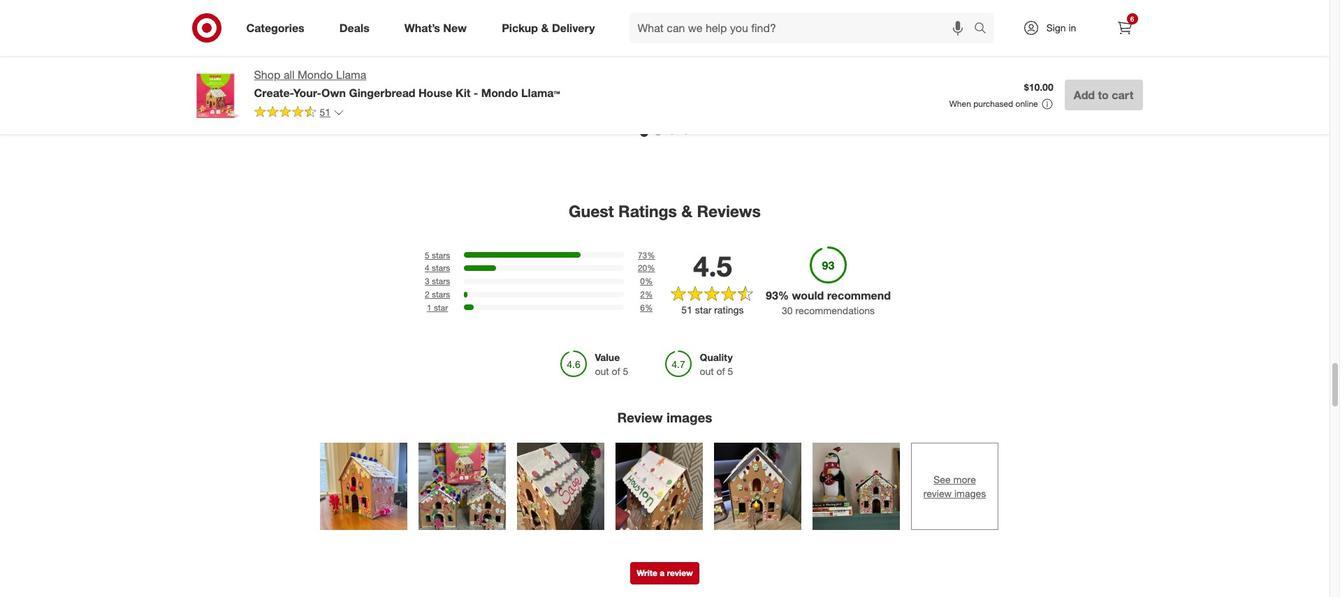 Task type: locate. For each thing, give the bounding box(es) containing it.
2 of from the left
[[717, 366, 725, 378]]

4 lego from the left
[[1051, 56, 1077, 68]]

0 vertical spatial 6
[[1131, 15, 1134, 23]]

abstract
[[1051, 69, 1088, 80]]

31208
[[243, 81, 270, 93]]

curl for air
[[512, 67, 530, 79]]

see
[[934, 474, 951, 486]]

star for 1
[[434, 303, 448, 313]]

modern
[[1096, 56, 1130, 68]]

0 horizontal spatial conair
[[338, 67, 367, 79]]

collective inside $50.39 reg $62.99 sale conair curl collective hot hair air brush sponsored
[[533, 67, 576, 79]]

conair inside $23.99 reg $29.99 sale conair curl collective hot hair comb sponsored
[[338, 67, 367, 79]]

holder
[[937, 69, 967, 80]]

1 horizontal spatial images
[[955, 488, 986, 499]]

1 vertical spatial images
[[955, 488, 986, 499]]

conair up air
[[480, 67, 509, 79]]

pens
[[783, 69, 805, 80]]

% for 73
[[647, 250, 655, 260]]

$10.00
[[1024, 81, 1054, 93]]

1 wall from the left
[[249, 69, 267, 80]]

1 sale from the left
[[380, 56, 396, 67]]

images down more
[[955, 488, 986, 499]]

1 horizontal spatial hot
[[578, 67, 594, 79]]

% up 0 % at the left top of page
[[647, 263, 655, 274]]

of down the value
[[612, 366, 620, 378]]

5 inside the quality out of 5
[[728, 366, 733, 378]]

sign in link
[[1011, 13, 1098, 43]]

stars for 2 stars
[[432, 289, 450, 300]]

hair inside $23.99 reg $29.99 sale conair curl collective hot hair comb sponsored
[[338, 79, 356, 91]]

0 %
[[640, 276, 653, 287]]

1 dots from the left
[[652, 56, 678, 68]]

1 horizontal spatial 2
[[640, 289, 645, 300]]

2 horizontal spatial 5
[[728, 366, 733, 378]]

sale
[[380, 56, 396, 67], [522, 56, 539, 67]]

sponsored down comb
[[338, 91, 379, 102]]

1 horizontal spatial reg
[[480, 56, 493, 67]]

crafts inside $19.99 lego dots hedwig pencil holder harry potter crafts set 41809 sponsored
[[937, 81, 964, 93]]

0 vertical spatial 51
[[320, 106, 331, 118]]

lego for $19.99
[[908, 56, 934, 68]]

31210
[[1065, 81, 1092, 93]]

cute
[[681, 56, 701, 68]]

sponsored inside $23.99 reg $29.99 sale conair curl collective hot hair comb sponsored
[[338, 91, 379, 102]]

sale right $29.99
[[380, 56, 396, 67]]

lego inside $19.99 lego dots hedwig pencil holder harry potter crafts set 41809 sponsored
[[908, 56, 934, 68]]

set down harry
[[967, 81, 982, 93]]

0 horizontal spatial hair
[[338, 79, 356, 91]]

lego for $49.99
[[1051, 56, 1077, 68]]

2 2 from the left
[[640, 289, 645, 300]]

new
[[443, 21, 467, 35]]

adults
[[195, 81, 223, 93]]

reg for conair curl collective hot hair air brush
[[480, 56, 493, 67]]

add to cart
[[1074, 88, 1134, 102]]

3 lego from the left
[[908, 56, 934, 68]]

sponsored inside $19.99 lego dots hedwig pencil holder harry potter crafts set 41809 sponsored
[[908, 93, 950, 103]]

1 vertical spatial review
[[667, 568, 693, 579]]

curl
[[369, 67, 387, 79], [512, 67, 530, 79]]

curl up comb
[[369, 67, 387, 79]]

in
[[1069, 22, 1076, 34]]

review down see at the bottom
[[924, 488, 952, 499]]

2 crafts from the left
[[937, 81, 964, 93]]

vivid
[[841, 81, 862, 93]]

hot left tray
[[578, 67, 594, 79]]

lego up great
[[195, 56, 222, 68]]

1 horizontal spatial out
[[700, 366, 714, 378]]

of inside the quality out of 5
[[717, 366, 725, 378]]

hot inside $23.99 reg $29.99 sale conair curl collective hot hair comb sponsored
[[436, 67, 452, 79]]

star
[[434, 303, 448, 313], [695, 304, 712, 316]]

of
[[612, 366, 620, 378], [717, 366, 725, 378]]

conair curl collective hot hair air brush image
[[480, 0, 595, 36]]

review inside the see more review images
[[924, 488, 952, 499]]

guest review image 4 of 12, zoom in image
[[616, 443, 703, 531]]

wall up 31208
[[249, 69, 267, 80]]

sponsored down potter in the top right of the page
[[908, 93, 950, 103]]

out down quality
[[700, 366, 714, 378]]

sponsored
[[338, 91, 379, 102], [480, 91, 522, 102], [195, 93, 237, 103], [908, 93, 950, 103], [1051, 93, 1092, 103]]

3 stars from the top
[[432, 276, 450, 287]]

of down quality
[[717, 366, 725, 378]]

1 horizontal spatial crafts
[[937, 81, 964, 93]]

wall inside $99.99 lego art hokusai – the great wave wall art adults set 31208 sponsored
[[249, 69, 267, 80]]

set down the wave
[[226, 81, 241, 93]]

0 horizontal spatial 2
[[425, 289, 430, 300]]

sale right "$62.99"
[[522, 56, 539, 67]]

1 horizontal spatial wall
[[1090, 69, 1108, 80]]

6 down 2 %
[[640, 303, 645, 313]]

51 right 6 %
[[682, 304, 693, 316]]

images right review
[[667, 410, 713, 426]]

0 horizontal spatial curl
[[369, 67, 387, 79]]

review
[[924, 488, 952, 499], [667, 568, 693, 579]]

51 down own on the top of the page
[[320, 106, 331, 118]]

0 horizontal spatial dots
[[652, 56, 678, 68]]

5 for quality out of 5
[[728, 366, 733, 378]]

6 up building
[[1131, 15, 1134, 23]]

lego down $49.99
[[1051, 56, 1077, 68]]

lego inside $99.99 lego art hokusai – the great wave wall art adults set 31208 sponsored
[[195, 56, 222, 68]]

to
[[1098, 88, 1109, 102]]

2
[[425, 289, 430, 300], [640, 289, 645, 300]]

1 horizontal spatial 6
[[1131, 15, 1134, 23]]

reg down the $23.99
[[338, 56, 350, 67]]

51 star ratings
[[682, 304, 744, 316]]

hair left comb
[[338, 79, 356, 91]]

0 horizontal spatial collective
[[390, 67, 433, 79]]

1 horizontal spatial 5
[[623, 366, 629, 378]]

lego art modern art abstract wall art building kit 31210 image
[[1051, 0, 1165, 36]]

categories link
[[234, 13, 322, 43]]

4 stars from the top
[[432, 289, 450, 300]]

dots inside $15.99 lego dots cute panda tray diy room décor crafts toy 41959
[[652, 56, 678, 68]]

see more review images
[[924, 474, 986, 499]]

% down 2 %
[[645, 303, 653, 313]]

1 vertical spatial mondo
[[481, 86, 518, 100]]

1 lego from the left
[[195, 56, 222, 68]]

0 horizontal spatial 6
[[640, 303, 645, 313]]

2 dots from the left
[[937, 56, 963, 68]]

write a review button
[[631, 563, 699, 585]]

sale inside $23.99 reg $29.99 sale conair curl collective hot hair comb sponsored
[[380, 56, 396, 67]]

& right ratings
[[682, 201, 693, 221]]

1 curl from the left
[[369, 67, 387, 79]]

5 inside value out of 5
[[623, 366, 629, 378]]

93
[[766, 288, 778, 302]]

1 conair from the left
[[338, 67, 367, 79]]

& right pickup
[[541, 21, 549, 35]]

kit
[[1051, 81, 1063, 93], [456, 86, 471, 100]]

dots up holder
[[937, 56, 963, 68]]

1 vertical spatial &
[[682, 201, 693, 221]]

your-
[[293, 86, 322, 100]]

conair
[[338, 67, 367, 79], [480, 67, 509, 79]]

2 curl from the left
[[512, 67, 530, 79]]

&
[[541, 21, 549, 35], [682, 201, 693, 221]]

star right the 1
[[434, 303, 448, 313]]

1 horizontal spatial kit
[[1051, 81, 1063, 93]]

dots
[[652, 56, 678, 68], [937, 56, 963, 68]]

1 horizontal spatial mondo
[[481, 86, 518, 100]]

$50.39
[[480, 44, 510, 56]]

reg down $50.39
[[480, 56, 493, 67]]

$15.99
[[623, 44, 652, 56]]

sponsored inside $49.99 lego art modern art abstract wall art building kit 31210 sponsored
[[1051, 93, 1092, 103]]

mondo right -
[[481, 86, 518, 100]]

stars down 3 stars
[[432, 289, 450, 300]]

5 up review
[[623, 366, 629, 378]]

sponsored inside $50.39 reg $62.99 sale conair curl collective hot hair air brush sponsored
[[480, 91, 522, 102]]

kit left -
[[456, 86, 471, 100]]

hair right -
[[480, 79, 498, 91]]

hot up the house
[[436, 67, 452, 79]]

deals
[[339, 21, 370, 35]]

lego inside $15.99 lego dots cute panda tray diy room décor crafts toy 41959
[[623, 56, 649, 68]]

0 horizontal spatial review
[[667, 568, 693, 579]]

lego down $15.99
[[623, 56, 649, 68]]

% for 6
[[645, 303, 653, 313]]

what's
[[404, 21, 440, 35]]

1 horizontal spatial hair
[[480, 79, 498, 91]]

2 collective from the left
[[533, 67, 576, 79]]

1 reg from the left
[[338, 56, 350, 67]]

0 horizontal spatial reg
[[338, 56, 350, 67]]

0 horizontal spatial wall
[[249, 69, 267, 80]]

1 collective from the left
[[390, 67, 433, 79]]

crafts
[[623, 81, 650, 93], [937, 81, 964, 93]]

write
[[637, 568, 658, 579]]

0 vertical spatial &
[[541, 21, 549, 35]]

stars down 4 stars
[[432, 276, 450, 287]]

2 reg from the left
[[480, 56, 493, 67]]

reg inside $23.99 reg $29.99 sale conair curl collective hot hair comb sponsored
[[338, 56, 350, 67]]

gel
[[766, 69, 781, 80]]

2 hair from the left
[[480, 79, 498, 91]]

kit down 'abstract'
[[1051, 81, 1063, 93]]

1 crafts from the left
[[623, 81, 650, 93]]

sponsored for conair curl collective hot hair air brush
[[480, 91, 522, 102]]

0 horizontal spatial images
[[667, 410, 713, 426]]

of inside value out of 5
[[612, 366, 620, 378]]

collective up llama™
[[533, 67, 576, 79]]

art up building
[[1133, 56, 1146, 68]]

4
[[425, 263, 430, 274]]

stars up 4 stars
[[432, 250, 450, 260]]

% up 20 %
[[647, 250, 655, 260]]

1 vertical spatial 6
[[640, 303, 645, 313]]

stars for 4 stars
[[432, 263, 450, 274]]

1 horizontal spatial of
[[717, 366, 725, 378]]

star left ratings
[[695, 304, 712, 316]]

0 vertical spatial review
[[924, 488, 952, 499]]

0 horizontal spatial &
[[541, 21, 549, 35]]

2 down 0
[[640, 289, 645, 300]]

30
[[782, 304, 793, 316]]

1 horizontal spatial star
[[695, 304, 712, 316]]

1 horizontal spatial curl
[[512, 67, 530, 79]]

sale for $50.39
[[522, 56, 539, 67]]

2 set from the left
[[967, 81, 982, 93]]

kit for -
[[456, 86, 471, 100]]

kit inside shop all mondo llama create-your-own gingerbread house kit - mondo llama™
[[456, 86, 471, 100]]

2 sale from the left
[[522, 56, 539, 67]]

0 horizontal spatial crafts
[[623, 81, 650, 93]]

potter
[[908, 81, 935, 93]]

image of create-your-own gingerbread house kit - mondo llama™ image
[[187, 67, 243, 123]]

out down the value
[[595, 366, 609, 378]]

0 horizontal spatial star
[[434, 303, 448, 313]]

shop all mondo llama create-your-own gingerbread house kit - mondo llama™
[[254, 68, 560, 100]]

guest review image 2 of 12, zoom in image
[[419, 443, 506, 531]]

sponsored down adults
[[195, 93, 237, 103]]

1 horizontal spatial review
[[924, 488, 952, 499]]

review right a
[[667, 568, 693, 579]]

% up 30
[[778, 288, 789, 302]]

2 stars from the top
[[432, 263, 450, 274]]

conair for air
[[480, 67, 509, 79]]

0 horizontal spatial kit
[[456, 86, 471, 100]]

rectractable
[[821, 56, 877, 68]]

5 up 4
[[425, 250, 430, 260]]

hair for conair curl collective hot hair comb
[[338, 79, 356, 91]]

1 horizontal spatial conair
[[480, 67, 509, 79]]

collective up the house
[[390, 67, 433, 79]]

1 vertical spatial 51
[[682, 304, 693, 316]]

stars down 5 stars
[[432, 263, 450, 274]]

conair inside $50.39 reg $62.99 sale conair curl collective hot hair air brush sponsored
[[480, 67, 509, 79]]

1 stars from the top
[[432, 250, 450, 260]]

1 horizontal spatial set
[[967, 81, 982, 93]]

of for quality
[[717, 366, 725, 378]]

hair
[[338, 79, 356, 91], [480, 79, 498, 91]]

1 set from the left
[[226, 81, 241, 93]]

2 out from the left
[[700, 366, 714, 378]]

2 down 3
[[425, 289, 430, 300]]

collective for brush
[[533, 67, 576, 79]]

0 horizontal spatial sale
[[380, 56, 396, 67]]

1 horizontal spatial dots
[[937, 56, 963, 68]]

1 out from the left
[[595, 366, 609, 378]]

sponsored inside $99.99 lego art hokusai – the great wave wall art adults set 31208 sponsored
[[195, 93, 237, 103]]

pencil
[[908, 69, 935, 80]]

delivery
[[552, 21, 595, 35]]

0 horizontal spatial 51
[[320, 106, 331, 118]]

deals link
[[328, 13, 387, 43]]

2 lego from the left
[[623, 56, 649, 68]]

out
[[595, 366, 609, 378], [700, 366, 714, 378]]

1 hair from the left
[[338, 79, 356, 91]]

1 horizontal spatial 51
[[682, 304, 693, 316]]

review for write a review
[[667, 568, 693, 579]]

hair inside $50.39 reg $62.99 sale conair curl collective hot hair air brush sponsored
[[480, 79, 498, 91]]

0 horizontal spatial set
[[226, 81, 241, 93]]

6
[[1131, 15, 1134, 23], [640, 303, 645, 313]]

sponsored down 31210
[[1051, 93, 1092, 103]]

curl up brush
[[512, 67, 530, 79]]

% up 6 %
[[645, 289, 653, 300]]

1 horizontal spatial sale
[[522, 56, 539, 67]]

add
[[1074, 88, 1095, 102]]

% inside the 93 % would recommend 30 recommendations
[[778, 288, 789, 302]]

pickup & delivery link
[[490, 13, 613, 43]]

mondo up your-
[[298, 68, 333, 82]]

2 hot from the left
[[578, 67, 594, 79]]

wall down modern
[[1090, 69, 1108, 80]]

lego up the pencil
[[908, 56, 934, 68]]

out inside the quality out of 5
[[700, 366, 714, 378]]

0 vertical spatial mondo
[[298, 68, 333, 82]]

$23.99 reg $29.99 sale conair curl collective hot hair comb sponsored
[[338, 44, 452, 102]]

reg inside $50.39 reg $62.99 sale conair curl collective hot hair air brush sponsored
[[480, 56, 493, 67]]

crafts down tray
[[623, 81, 650, 93]]

0 horizontal spatial hot
[[436, 67, 452, 79]]

2 wall from the left
[[1090, 69, 1108, 80]]

the
[[292, 56, 309, 68]]

93 % would recommend 30 recommendations
[[766, 288, 891, 316]]

collective inside $23.99 reg $29.99 sale conair curl collective hot hair comb sponsored
[[390, 67, 433, 79]]

curl inside $50.39 reg $62.99 sale conair curl collective hot hair air brush sponsored
[[512, 67, 530, 79]]

sponsored for lego dots hedwig pencil holder harry potter crafts set 41809
[[908, 93, 950, 103]]

out inside value out of 5
[[595, 366, 609, 378]]

conair down the $23.99
[[338, 67, 367, 79]]

$49.99 lego art modern art abstract wall art building kit 31210 sponsored
[[1051, 44, 1162, 103]]

create-
[[254, 86, 293, 100]]

1 hot from the left
[[436, 67, 452, 79]]

5 down quality
[[728, 366, 733, 378]]

lego inside $49.99 lego art modern art abstract wall art building kit 31210 sponsored
[[1051, 56, 1077, 68]]

dots up "room"
[[652, 56, 678, 68]]

set
[[226, 81, 241, 93], [967, 81, 982, 93]]

sponsored down air
[[480, 91, 522, 102]]

kit inside $49.99 lego art modern art abstract wall art building kit 31210 sponsored
[[1051, 81, 1063, 93]]

curl inside $23.99 reg $29.99 sale conair curl collective hot hair comb sponsored
[[369, 67, 387, 79]]

% up 2 %
[[645, 276, 653, 287]]

hot
[[436, 67, 452, 79], [578, 67, 594, 79]]

dots inside $19.99 lego dots hedwig pencil holder harry potter crafts set 41809 sponsored
[[937, 56, 963, 68]]

1 of from the left
[[612, 366, 620, 378]]

sale inside $50.39 reg $62.99 sale conair curl collective hot hair air brush sponsored
[[522, 56, 539, 67]]

0 horizontal spatial out
[[595, 366, 609, 378]]

0 horizontal spatial mondo
[[298, 68, 333, 82]]

recommend
[[827, 288, 891, 302]]

comb
[[358, 79, 385, 91]]

0 horizontal spatial of
[[612, 366, 620, 378]]

art left all
[[270, 69, 283, 80]]

review inside button
[[667, 568, 693, 579]]

1 2 from the left
[[425, 289, 430, 300]]

crafts down holder
[[937, 81, 964, 93]]

2 conair from the left
[[480, 67, 509, 79]]

hot inside $50.39 reg $62.99 sale conair curl collective hot hair air brush sponsored
[[578, 67, 594, 79]]

1 horizontal spatial collective
[[533, 67, 576, 79]]

sale for $23.99
[[380, 56, 396, 67]]



Task type: vqa. For each thing, say whether or not it's contained in the screenshot.


Task type: describe. For each thing, give the bounding box(es) containing it.
1 star
[[427, 303, 448, 313]]

$19.99
[[908, 44, 937, 56]]

reg for conair curl collective hot hair comb
[[338, 56, 350, 67]]

set inside $19.99 lego dots hedwig pencil holder harry potter crafts set 41809 sponsored
[[967, 81, 982, 93]]

6 for 6 %
[[640, 303, 645, 313]]

1 horizontal spatial &
[[682, 201, 693, 221]]

art
[[224, 56, 243, 68]]

shop
[[254, 68, 281, 82]]

$15.99 lego dots cute panda tray diy room décor crafts toy 41959
[[623, 44, 732, 93]]

online
[[1016, 99, 1038, 109]]

when purchased online
[[949, 99, 1038, 109]]

search
[[968, 22, 1001, 36]]

reviews
[[697, 201, 761, 221]]

review for see more review images
[[924, 488, 952, 499]]

5 for value out of 5
[[623, 366, 629, 378]]

stars for 3 stars
[[432, 276, 450, 287]]

ratings
[[714, 304, 744, 316]]

guest review image 1 of 12, zoom in image
[[320, 443, 407, 531]]

6 %
[[640, 303, 653, 313]]

hot for conair curl collective hot hair air brush
[[578, 67, 594, 79]]

% for 93
[[778, 288, 789, 302]]

art up 'abstract'
[[1080, 56, 1093, 68]]

review
[[617, 410, 663, 426]]

What can we help you find? suggestions appear below search field
[[629, 13, 977, 43]]

collective for sponsored
[[390, 67, 433, 79]]

20
[[638, 263, 647, 274]]

what's new
[[404, 21, 467, 35]]

6 for 6
[[1131, 15, 1134, 23]]

$99.99 lego art hokusai – the great wave wall art adults set 31208 sponsored
[[195, 44, 309, 103]]

tray
[[623, 69, 640, 80]]

2 for 2 stars
[[425, 289, 430, 300]]

set inside $99.99 lego art hokusai – the great wave wall art adults set 31208 sponsored
[[226, 81, 241, 93]]

out for value out of 5
[[595, 366, 609, 378]]

cart
[[1112, 88, 1134, 102]]

harry
[[969, 69, 994, 80]]

out for quality out of 5
[[700, 366, 714, 378]]

$5.99 uni 5ct one rectractable gel pens fine point 0.7mm assorted vivid ink
[[766, 44, 878, 93]]

guest
[[569, 201, 614, 221]]

review images
[[617, 410, 713, 426]]

gingerbread
[[349, 86, 415, 100]]

star for 51
[[695, 304, 712, 316]]

2 %
[[640, 289, 653, 300]]

hot for conair curl collective hot hair comb
[[436, 67, 452, 79]]

a
[[660, 568, 665, 579]]

building
[[1127, 69, 1162, 80]]

sign in
[[1047, 22, 1076, 34]]

2 stars
[[425, 289, 450, 300]]

0.7mm
[[766, 81, 796, 93]]

crafts inside $15.99 lego dots cute panda tray diy room décor crafts toy 41959
[[623, 81, 650, 93]]

lego for $99.99
[[195, 56, 222, 68]]

categories
[[246, 21, 305, 35]]

ratings
[[619, 201, 677, 221]]

own
[[322, 86, 346, 100]]

% for 20
[[647, 263, 655, 274]]

guest review image 6 of 12, zoom in image
[[813, 443, 900, 531]]

panda
[[704, 56, 732, 68]]

6 link
[[1109, 13, 1140, 43]]

$49.99
[[1051, 44, 1080, 56]]

sponsored for lego art modern art abstract wall art building kit 31210
[[1051, 93, 1092, 103]]

guest ratings & reviews
[[569, 201, 761, 221]]

quality out of 5
[[700, 352, 733, 378]]

add to cart button
[[1065, 80, 1143, 110]]

4 stars
[[425, 263, 450, 274]]

uni
[[766, 56, 779, 68]]

conair for comb
[[338, 67, 367, 79]]

décor
[[691, 69, 717, 80]]

$29.99
[[352, 56, 378, 67]]

51 for 51 star ratings
[[682, 304, 693, 316]]

would
[[792, 288, 824, 302]]

5 stars
[[425, 250, 450, 260]]

guest review image 3 of 12, zoom in image
[[517, 443, 605, 531]]

images inside the see more review images
[[955, 488, 986, 499]]

what's new link
[[393, 13, 484, 43]]

all
[[284, 68, 295, 82]]

lego dots cute panda tray diy room décor crafts toy 41959 image
[[623, 0, 738, 36]]

41959
[[670, 81, 697, 93]]

of for value
[[612, 366, 620, 378]]

$62.99
[[495, 56, 520, 67]]

great
[[195, 69, 220, 80]]

% for 0
[[645, 276, 653, 287]]

uni 5ct one rectractable gel pens fine point 0.7mm assorted vivid ink image
[[766, 0, 880, 36]]

value out of 5
[[595, 352, 629, 378]]

$19.99 lego dots hedwig pencil holder harry potter crafts set 41809 sponsored
[[908, 44, 1011, 103]]

art down modern
[[1111, 69, 1124, 80]]

fine
[[808, 69, 826, 80]]

curl for comb
[[369, 67, 387, 79]]

73
[[638, 250, 647, 260]]

51 for 51
[[320, 106, 331, 118]]

stars for 5 stars
[[432, 250, 450, 260]]

point
[[829, 69, 851, 80]]

wall inside $49.99 lego art modern art abstract wall art building kit 31210 sponsored
[[1090, 69, 1108, 80]]

0
[[640, 276, 645, 287]]

purchased
[[974, 99, 1013, 109]]

one
[[798, 56, 818, 68]]

–
[[284, 56, 289, 68]]

house
[[419, 86, 453, 100]]

value
[[595, 352, 620, 364]]

hokusai
[[246, 56, 281, 68]]

1
[[427, 303, 432, 313]]

llama™
[[521, 86, 560, 100]]

5ct
[[781, 56, 795, 68]]

quality
[[700, 352, 733, 364]]

wave
[[222, 69, 246, 80]]

73 %
[[638, 250, 655, 260]]

dots for $15.99
[[652, 56, 678, 68]]

4.5
[[693, 249, 732, 283]]

guest review image 5 of 12, zoom in image
[[714, 443, 802, 531]]

% for 2
[[645, 289, 653, 300]]

dots for $19.99
[[937, 56, 963, 68]]

hair for conair curl collective hot hair air brush
[[480, 79, 498, 91]]

2 for 2 %
[[640, 289, 645, 300]]

lego for $15.99
[[623, 56, 649, 68]]

$23.99
[[338, 44, 367, 56]]

search button
[[968, 13, 1001, 46]]

0 horizontal spatial 5
[[425, 250, 430, 260]]

ink
[[865, 81, 878, 93]]

art inside $99.99 lego art hokusai – the great wave wall art adults set 31208 sponsored
[[270, 69, 283, 80]]

write a review
[[637, 568, 693, 579]]

lego dots hedwig pencil holder harry potter crafts set 41809 image
[[908, 0, 1023, 36]]

-
[[474, 86, 478, 100]]

recommendations
[[796, 304, 875, 316]]

conair curl collective hot hair comb image
[[338, 0, 453, 36]]

brush
[[515, 79, 541, 91]]

0 vertical spatial images
[[667, 410, 713, 426]]

kit for 31210
[[1051, 81, 1063, 93]]

$5.99
[[766, 44, 789, 56]]

lego art hokusai – the great wave wall art adults set 31208 image
[[195, 0, 310, 36]]



